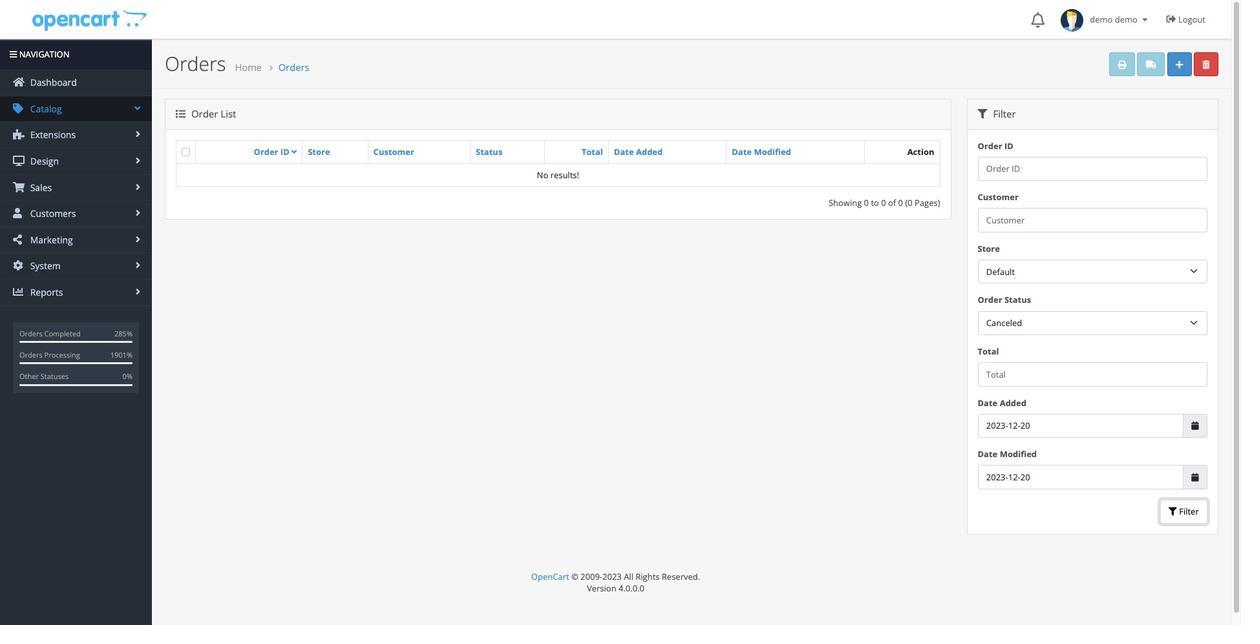 Task type: locate. For each thing, give the bounding box(es) containing it.
0
[[864, 197, 869, 209], [882, 197, 886, 209], [899, 197, 903, 209]]

store up order status
[[978, 243, 1000, 255]]

order status
[[978, 294, 1032, 306]]

orders up other
[[19, 350, 42, 360]]

1 horizontal spatial demo
[[1115, 14, 1138, 25]]

0 horizontal spatial 0
[[864, 197, 869, 209]]

orders right home link
[[278, 61, 309, 74]]

filter image
[[1169, 509, 1177, 517]]

0 left to at the top right
[[864, 197, 869, 209]]

store link
[[308, 146, 330, 158]]

of
[[889, 197, 896, 209]]

Date Added text field
[[978, 414, 1184, 439]]

0 horizontal spatial total
[[582, 146, 603, 158]]

filter image
[[978, 109, 988, 119]]

date modified
[[732, 146, 791, 158], [978, 449, 1037, 461]]

1 horizontal spatial added
[[1000, 397, 1027, 409]]

added
[[636, 146, 663, 158], [1000, 397, 1027, 409]]

1 horizontal spatial total
[[978, 346, 999, 358]]

total link
[[582, 146, 603, 158]]

filter button
[[1160, 500, 1208, 525]]

0 horizontal spatial status
[[476, 146, 503, 158]]

0 horizontal spatial filter
[[991, 108, 1016, 120]]

date added
[[614, 146, 663, 158], [978, 397, 1027, 409]]

store right 'order id' link
[[308, 146, 330, 158]]

reports link
[[0, 280, 152, 306]]

1 vertical spatial status
[[1005, 294, 1032, 306]]

demo demo link
[[1055, 0, 1157, 39]]

sign out alt image
[[1167, 14, 1177, 24]]

reserved.
[[662, 572, 700, 583]]

0 left '(0'
[[899, 197, 903, 209]]

1 horizontal spatial modified
[[1000, 449, 1037, 461]]

pages)
[[915, 197, 941, 209]]

showing 0 to 0 of 0 (0 pages)
[[829, 197, 941, 209]]

system link
[[0, 254, 152, 279]]

orders
[[165, 50, 226, 77], [278, 61, 309, 74], [19, 329, 42, 339], [19, 350, 42, 360]]

1901%
[[110, 350, 133, 360]]

1 vertical spatial date modified
[[978, 449, 1037, 461]]

2 demo from the left
[[1115, 14, 1138, 25]]

0 vertical spatial filter
[[991, 108, 1016, 120]]

filter right filter icon
[[991, 108, 1016, 120]]

marketing
[[28, 234, 73, 246]]

0 vertical spatial total
[[582, 146, 603, 158]]

0 horizontal spatial order id
[[254, 146, 290, 158]]

None checkbox
[[182, 148, 190, 156]]

total
[[582, 146, 603, 158], [978, 346, 999, 358]]

demo right demo demo icon
[[1090, 14, 1113, 25]]

0%
[[123, 372, 133, 382]]

customer
[[374, 146, 414, 158], [978, 192, 1019, 203]]

demo
[[1090, 14, 1113, 25], [1115, 14, 1138, 25]]

navigation
[[17, 48, 70, 60]]

filter inside button
[[1177, 507, 1199, 518]]

filter down calendar icon
[[1177, 507, 1199, 518]]

order id link
[[254, 146, 297, 158]]

home image
[[13, 77, 25, 87]]

shopping cart image
[[13, 182, 25, 192]]

orders up "orders processing" at the bottom left
[[19, 329, 42, 339]]

order id left the store link
[[254, 146, 290, 158]]

0 vertical spatial modified
[[754, 146, 791, 158]]

calendar image
[[1192, 474, 1199, 482]]

1 vertical spatial customer
[[978, 192, 1019, 203]]

3 0 from the left
[[899, 197, 903, 209]]

cog image
[[13, 261, 25, 271]]

other statuses
[[19, 372, 69, 382]]

id
[[1005, 140, 1014, 152], [281, 146, 290, 158]]

Order ID text field
[[978, 157, 1208, 181]]

0 left of
[[882, 197, 886, 209]]

orders link
[[278, 61, 309, 74]]

list
[[221, 108, 236, 120]]

1 horizontal spatial 0
[[882, 197, 886, 209]]

1 horizontal spatial id
[[1005, 140, 1014, 152]]

285%
[[114, 329, 133, 339]]

home link
[[235, 61, 262, 74]]

dashboard
[[28, 76, 77, 89]]

0 vertical spatial added
[[636, 146, 663, 158]]

all
[[624, 572, 634, 583]]

demo demo
[[1084, 14, 1140, 25]]

date
[[614, 146, 634, 158], [732, 146, 752, 158], [978, 397, 998, 409], [978, 449, 998, 461]]

2023
[[603, 572, 622, 583]]

order id down filter icon
[[978, 140, 1014, 152]]

store
[[308, 146, 330, 158], [978, 243, 1000, 255]]

1 vertical spatial filter
[[1177, 507, 1199, 518]]

design
[[28, 155, 59, 167]]

logout
[[1179, 14, 1206, 25]]

1 horizontal spatial date added
[[978, 397, 1027, 409]]

4.0.0.0
[[619, 584, 645, 595]]

processing
[[44, 350, 80, 360]]

1 horizontal spatial filter
[[1177, 507, 1199, 518]]

status link
[[476, 146, 503, 158]]

2 horizontal spatial 0
[[899, 197, 903, 209]]

1 vertical spatial modified
[[1000, 449, 1037, 461]]

bell image
[[1032, 12, 1045, 28]]

0 vertical spatial status
[[476, 146, 503, 158]]

demo left caret down icon
[[1115, 14, 1138, 25]]

orders processing
[[19, 350, 80, 360]]

0 horizontal spatial store
[[308, 146, 330, 158]]

total left date added link
[[582, 146, 603, 158]]

Customer text field
[[978, 208, 1208, 233]]

0 horizontal spatial id
[[281, 146, 290, 158]]

0 horizontal spatial date added
[[614, 146, 663, 158]]

0 vertical spatial date added
[[614, 146, 663, 158]]

1 vertical spatial store
[[978, 243, 1000, 255]]

no
[[537, 169, 549, 181]]

order
[[191, 108, 218, 120], [978, 140, 1003, 152], [254, 146, 278, 158], [978, 294, 1003, 306]]

0 vertical spatial date modified
[[732, 146, 791, 158]]

1 horizontal spatial customer
[[978, 192, 1019, 203]]

opencart © 2009-2023 all rights reserved. version 4.0.0.0
[[531, 572, 700, 595]]

tag image
[[13, 103, 25, 114]]

0 vertical spatial store
[[308, 146, 330, 158]]

filter
[[991, 108, 1016, 120], [1177, 507, 1199, 518]]

0 horizontal spatial demo
[[1090, 14, 1113, 25]]

modified
[[754, 146, 791, 158], [1000, 449, 1037, 461]]

0 vertical spatial customer
[[374, 146, 414, 158]]

total down order status
[[978, 346, 999, 358]]

2 0 from the left
[[882, 197, 886, 209]]

status
[[476, 146, 503, 158], [1005, 294, 1032, 306]]

order id
[[978, 140, 1014, 152], [254, 146, 290, 158]]

completed
[[44, 329, 81, 339]]

opencart image
[[31, 7, 147, 31]]

customers
[[28, 208, 76, 220]]

extensions
[[28, 129, 76, 141]]

1 vertical spatial date added
[[978, 397, 1027, 409]]



Task type: vqa. For each thing, say whether or not it's contained in the screenshot.
the rightmost "filter" image
yes



Task type: describe. For each thing, give the bounding box(es) containing it.
1 horizontal spatial store
[[978, 243, 1000, 255]]

version
[[587, 584, 617, 595]]

results!
[[551, 169, 579, 181]]

filter for filter image
[[1177, 507, 1199, 518]]

1 demo from the left
[[1090, 14, 1113, 25]]

1 vertical spatial added
[[1000, 397, 1027, 409]]

system
[[28, 260, 61, 272]]

reports
[[28, 286, 63, 299]]

1 vertical spatial total
[[978, 346, 999, 358]]

orders for orders completed
[[19, 329, 42, 339]]

customer link
[[374, 146, 414, 158]]

design link
[[0, 149, 152, 174]]

date modified link
[[732, 146, 791, 158]]

list image
[[176, 109, 186, 119]]

order list
[[189, 108, 236, 120]]

orders completed
[[19, 329, 81, 339]]

sales
[[28, 181, 52, 194]]

puzzle piece image
[[13, 130, 25, 140]]

1 0 from the left
[[864, 197, 869, 209]]

©
[[572, 572, 579, 583]]

demo demo image
[[1061, 9, 1084, 32]]

other
[[19, 372, 39, 382]]

extensions link
[[0, 122, 152, 148]]

Date Modified text field
[[978, 466, 1184, 490]]

(0
[[906, 197, 913, 209]]

rights
[[636, 572, 660, 583]]

delete image
[[1203, 61, 1210, 69]]

action
[[908, 146, 935, 158]]

calendar image
[[1192, 422, 1199, 431]]

opencart
[[531, 572, 569, 583]]

no results!
[[537, 169, 579, 181]]

0 horizontal spatial date modified
[[732, 146, 791, 158]]

1 horizontal spatial status
[[1005, 294, 1032, 306]]

user image
[[13, 208, 25, 219]]

sales link
[[0, 175, 152, 201]]

orders for orders processing
[[19, 350, 42, 360]]

1 horizontal spatial date modified
[[978, 449, 1037, 461]]

catalog
[[28, 103, 62, 115]]

orders up list icon
[[165, 50, 226, 77]]

to
[[871, 197, 879, 209]]

catalog link
[[0, 96, 152, 122]]

Total text field
[[978, 363, 1208, 387]]

logout link
[[1157, 0, 1219, 39]]

statuses
[[41, 372, 69, 382]]

1 horizontal spatial order id
[[978, 140, 1014, 152]]

0 horizontal spatial customer
[[374, 146, 414, 158]]

2009-
[[581, 572, 603, 583]]

dashboard link
[[0, 70, 152, 96]]

home
[[235, 61, 262, 74]]

bars image
[[10, 50, 17, 59]]

marketing link
[[0, 227, 152, 253]]

add new image
[[1176, 61, 1184, 69]]

0 horizontal spatial added
[[636, 146, 663, 158]]

filter for filter icon
[[991, 108, 1016, 120]]

orders for 'orders' link
[[278, 61, 309, 74]]

caret down image
[[1140, 16, 1151, 24]]

showing
[[829, 197, 862, 209]]

date added link
[[614, 146, 663, 158]]

chart bar image
[[13, 287, 25, 297]]

opencart link
[[531, 572, 569, 583]]

desktop image
[[13, 156, 25, 166]]

share alt image
[[13, 235, 25, 245]]

0 horizontal spatial modified
[[754, 146, 791, 158]]

customers link
[[0, 201, 152, 227]]



